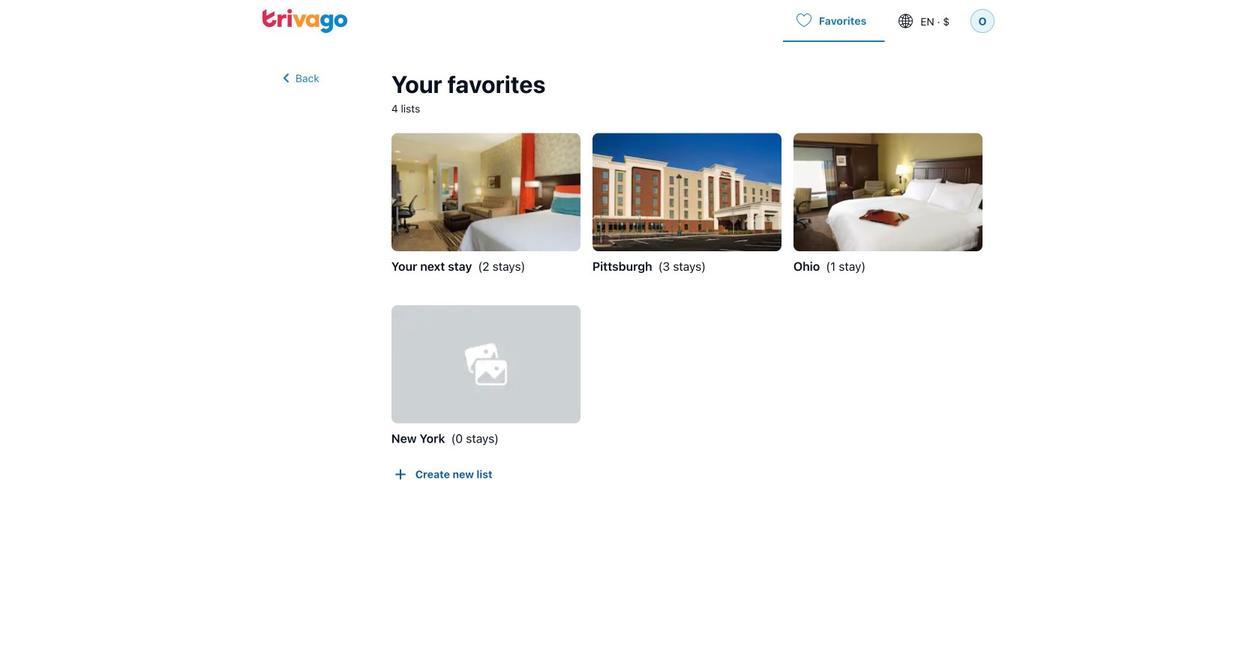 Task type: vqa. For each thing, say whether or not it's contained in the screenshot.
Your next stay image
yes



Task type: locate. For each thing, give the bounding box(es) containing it.
pittsburgh image
[[593, 133, 782, 251]]

new york image
[[392, 305, 581, 424]]

trivago logo image
[[263, 9, 348, 33]]

ohio image
[[794, 133, 983, 251]]



Task type: describe. For each thing, give the bounding box(es) containing it.
your next stay image
[[392, 133, 581, 251]]



